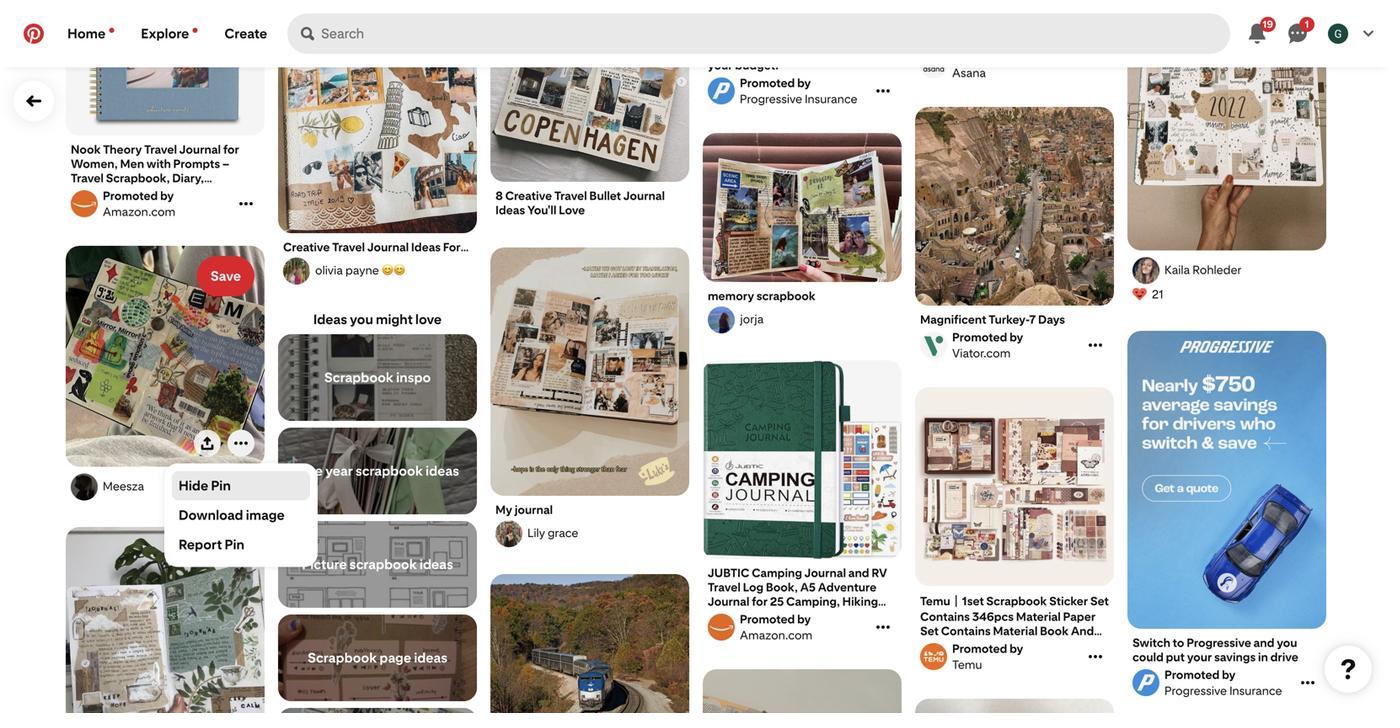 Task type: vqa. For each thing, say whether or not it's contained in the screenshot.
'Rohleder'
yes



Task type: locate. For each thing, give the bounding box(es) containing it.
download
[[179, 508, 243, 524]]

inspo
[[396, 370, 431, 386]]

progressive insurance link
[[705, 76, 872, 106], [1130, 668, 1297, 699]]

home
[[67, 26, 106, 42]]

journal
[[515, 503, 553, 517]]

create link
[[211, 13, 281, 54]]

8 creative travel bullet journal ideas you'll love
[[496, 189, 665, 217]]

0 horizontal spatial amazon.com link
[[68, 189, 235, 219]]

scrapbook inspo
[[324, 370, 431, 386]]

you
[[708, 44, 728, 58], [350, 312, 373, 328], [1277, 636, 1297, 651]]

amazon.com for this contains: jubtic camping journal and rv travel log book, a5 adventure journal for 25 camping, hiking journal, family travel books camper essentials camping gifts for women-dark green image
[[740, 629, 813, 643]]

progressive insurance link down the name your price® tool helps you find auto coverage in your budget.
[[705, 76, 872, 106]]

this contains an image of: image
[[1128, 22, 1327, 251], [66, 246, 265, 468]]

0 horizontal spatial insurance
[[805, 92, 858, 106]]

notifications image
[[193, 28, 198, 33]]

1 horizontal spatial in
[[1258, 651, 1268, 665]]

the
[[708, 29, 728, 44]]

ideas left "you'll"
[[496, 203, 525, 217]]

journal
[[623, 189, 665, 203]]

explore
[[141, 26, 189, 42]]

1 horizontal spatial amazon.com link
[[705, 613, 872, 643]]

2 horizontal spatial you
[[1277, 636, 1297, 651]]

progressive insurance down savings
[[1165, 684, 1282, 699]]

0 vertical spatial progressive insurance
[[740, 92, 858, 106]]

scrapbook
[[757, 289, 816, 303], [356, 464, 423, 480], [350, 557, 417, 573]]

insurance
[[805, 92, 858, 106], [1230, 684, 1282, 699]]

1 vertical spatial progressive insurance link
[[1130, 668, 1297, 699]]

scrapbook right picture
[[350, 557, 417, 573]]

pin
[[211, 478, 231, 494], [225, 537, 245, 553]]

progressive
[[740, 92, 802, 106], [1187, 636, 1251, 651], [1165, 684, 1227, 699]]

this contains: jubtic camping journal and rv travel log book, a5 adventure journal for 25 camping, hiking journal, family travel books camper essentials camping gifts for women-dark green image
[[703, 361, 902, 560]]

0 vertical spatial scrapbook
[[757, 289, 816, 303]]

0 vertical spatial amazon.com link
[[68, 189, 235, 219]]

search icon image
[[301, 27, 314, 40]]

0 vertical spatial amazon.com
[[103, 205, 175, 219]]

ideas inside scrapbook page ideas link
[[414, 651, 448, 667]]

1 vertical spatial scrapbook
[[308, 651, 377, 667]]

payne
[[346, 263, 379, 277]]

picture scrapbook ideas link
[[278, 522, 477, 609]]

izz3pboom322g image
[[723, 238, 750, 265]]

1 vertical spatial amazon.com link
[[705, 613, 872, 643]]

1 horizontal spatial this contains an image of: image
[[1128, 22, 1327, 251]]

progressive down your budget.
[[740, 92, 802, 106]]

1 vertical spatial ideas
[[420, 557, 453, 573]]

ideas
[[496, 203, 525, 217], [313, 312, 347, 328]]

notifications image
[[109, 28, 114, 33]]

scrapbook right 'year'
[[356, 464, 423, 480]]

did you know amtrak services over 500 destinations across the u.s.? it's true! with so many places to see and explore, there's bound to be a station near you. plus, with spacious seating and plenty of legroom, you can get to your destination in comfort and with ease. check it out today and book your next adventure on amtrak. image
[[491, 575, 689, 714]]

find
[[731, 44, 753, 58]]

auto
[[755, 44, 780, 58]]

this contains an image of: memory scrapbook image
[[703, 133, 902, 282]]

progressive insurance for coverage
[[740, 92, 858, 106]]

in for savings
[[1258, 651, 1268, 665]]

0 vertical spatial ideas
[[426, 464, 459, 480]]

1 vertical spatial pin
[[225, 537, 245, 553]]

scrapbook up jorja link
[[757, 289, 816, 303]]

1 vertical spatial in
[[1258, 651, 1268, 665]]

insurance down coverage
[[805, 92, 858, 106]]

ideas for picture scrapbook ideas
[[420, 557, 453, 573]]

pin right hide at the left bottom of page
[[211, 478, 231, 494]]

1 horizontal spatial amazon.com
[[740, 629, 813, 643]]

1 horizontal spatial ideas
[[496, 203, 525, 217]]

amazon.com for this contains: nook theory travel journal for women, men with prompts – travel scrapbook, diary, bucketlist, roadtrip & adventure journal, travel planner gift, undated world travel journal, couples, teens (ocean) image
[[103, 205, 175, 219]]

ideas inside one year scrapbook ideas link
[[426, 464, 459, 480]]

pin inside hide pin menu item
[[211, 478, 231, 494]]

amazon.com
[[103, 205, 175, 219], [740, 629, 813, 643]]

greg robinson image
[[1328, 24, 1348, 44]]

0 horizontal spatial progressive insurance
[[740, 92, 858, 106]]

progressive right to
[[1187, 636, 1251, 651]]

my
[[496, 503, 512, 517]]

progressive insurance for savings
[[1165, 684, 1282, 699]]

21 link
[[1133, 284, 1322, 305]]

pin down download image
[[225, 537, 245, 553]]

2 vertical spatial you
[[1277, 636, 1297, 651]]

ideas inside picture scrapbook ideas link
[[420, 557, 453, 573]]

0 horizontal spatial amazon.com
[[103, 205, 175, 219]]

scrapbook for memory
[[757, 289, 816, 303]]

scrapbook left the inspo
[[324, 370, 394, 386]]

this contains an image of: pin on journal image
[[66, 528, 265, 714]]

0 horizontal spatial progressive insurance link
[[705, 76, 872, 106]]

the name your price® tool helps you find auto coverage in your budget. link
[[708, 29, 897, 72]]

you left find
[[708, 44, 728, 58]]

and
[[1254, 636, 1275, 651]]

1 horizontal spatial insurance
[[1230, 684, 1282, 699]]

your budget.
[[708, 58, 779, 72]]

scrapbook left page
[[308, 651, 377, 667]]

ideas down olivia
[[313, 312, 347, 328]]

1 button
[[1278, 13, 1318, 54]]

2 vertical spatial scrapbook
[[350, 557, 417, 573]]

7
[[1029, 313, 1036, 327]]

scrapbook inside picture scrapbook ideas link
[[350, 557, 417, 573]]

1 vertical spatial ideas
[[313, 312, 347, 328]]

progressive down 'your'
[[1165, 684, 1227, 699]]

amazon.com link for this contains: jubtic camping journal and rv travel log book, a5 adventure journal for 25 camping, hiking journal, family travel books camper essentials camping gifts for women-dark green image
[[705, 613, 872, 643]]

progressive insurance link for savings
[[1130, 668, 1297, 699]]

picture
[[302, 557, 347, 573]]

insurance down savings
[[1230, 684, 1282, 699]]

olivia payne 😊😊 link
[[281, 258, 475, 285]]

in left drive on the bottom right
[[1258, 651, 1268, 665]]

olivia payne 😊😊
[[315, 263, 405, 277]]

coverage
[[782, 44, 834, 58]]

0 vertical spatial ideas
[[496, 203, 525, 217]]

0 vertical spatial in
[[836, 44, 846, 58]]

in inside switch to progressive and you could put your savings in drive
[[1258, 651, 1268, 665]]

one year scrapbook ideas
[[296, 464, 459, 480]]

progressive insurance link down 'your'
[[1130, 668, 1297, 699]]

1 vertical spatial scrapbook
[[356, 464, 423, 480]]

savings
[[1214, 651, 1256, 665]]

this contains an image of: my journal image
[[491, 248, 689, 496], [703, 670, 902, 714]]

scrapbook inspo link
[[278, 335, 477, 421]]

scrapbook page ideas link
[[278, 615, 477, 702]]

0 vertical spatial pin
[[211, 478, 231, 494]]

picture scrapbook ideas
[[302, 557, 453, 573]]

1 horizontal spatial progressive insurance
[[1165, 684, 1282, 699]]

asana
[[952, 66, 986, 80]]

you right and
[[1277, 636, 1297, 651]]

this contains an image of: 60+ travel journal prompts to help you document your journey! | that adventurer image
[[915, 700, 1114, 714]]

1 vertical spatial progressive
[[1187, 636, 1251, 651]]

1 vertical spatial progressive insurance
[[1165, 684, 1282, 699]]

0 vertical spatial this contains an image of: my journal image
[[491, 248, 689, 496]]

0 horizontal spatial you
[[350, 312, 373, 328]]

scrapbook page ideas
[[308, 651, 448, 667]]

pin for hide pin
[[211, 478, 231, 494]]

0 vertical spatial insurance
[[805, 92, 858, 106]]

grace
[[548, 526, 578, 541]]

image
[[246, 508, 285, 524]]

0 vertical spatial progressive
[[740, 92, 802, 106]]

you left "might"
[[350, 312, 373, 328]]

1 horizontal spatial you
[[708, 44, 728, 58]]

scrapbook for scrapbook inspo
[[324, 370, 394, 386]]

0 vertical spatial you
[[708, 44, 728, 58]]

2 vertical spatial progressive
[[1165, 684, 1227, 699]]

1 vertical spatial insurance
[[1230, 684, 1282, 699]]

amazon.com link
[[68, 189, 235, 219], [705, 613, 872, 643]]

ideas
[[426, 464, 459, 480], [420, 557, 453, 573], [414, 651, 448, 667]]

hide pin
[[179, 478, 231, 494]]

0 vertical spatial progressive insurance link
[[705, 76, 872, 106]]

1 vertical spatial amazon.com
[[740, 629, 813, 643]]

0 vertical spatial scrapbook
[[324, 370, 394, 386]]

2 vertical spatial ideas
[[414, 651, 448, 667]]

1 horizontal spatial this contains an image of: my journal image
[[703, 670, 902, 714]]

in left helps on the top
[[836, 44, 846, 58]]

hide
[[179, 478, 208, 494]]

your
[[1187, 651, 1212, 665]]

1 horizontal spatial progressive insurance link
[[1130, 668, 1297, 699]]

Search text field
[[321, 13, 1231, 54]]

0 horizontal spatial in
[[836, 44, 846, 58]]

days
[[1038, 313, 1065, 327]]

progressive insurance down the name your price® tool helps you find auto coverage in your budget.
[[740, 92, 858, 106]]

scrapbook for scrapbook page ideas
[[308, 651, 377, 667]]

in inside the name your price® tool helps you find auto coverage in your budget.
[[836, 44, 846, 58]]

visit > istanbul, cappadocia, pamukkale, ancient ephesus, house of virgin mary internal flight tickets, 4* accommodation, airport transfers, guiding in english, lunch at tours provided. explore the unesco sites of turkey with a customized 7 days tour from/to istanbul. enjoy a full-day guided tour to the heart of history and visit hagia sophia, topkapi palace, blue mosque, hippodrome, grand bazaar, explore cappadocia's underground cities, fairy chimneys, visit ancient ephesus; an archeological tr image
[[915, 107, 1114, 306]]



Task type: describe. For each thing, give the bounding box(es) containing it.
ideas you might love
[[313, 312, 442, 328]]

temu link
[[918, 642, 1085, 673]]

report pin
[[179, 537, 245, 553]]

magnificent turkey-7 days link
[[920, 313, 1109, 327]]

bullet
[[589, 189, 621, 203]]

insurance for savings
[[1230, 684, 1282, 699]]

the name your price® tool helps you find auto coverage in your budget.
[[708, 29, 884, 72]]

8 creative travel bullet journal ideas you'll love link
[[496, 189, 684, 217]]

scrapbook inside one year scrapbook ideas link
[[356, 464, 423, 480]]

19 button
[[1237, 13, 1278, 54]]

0 horizontal spatial this contains an image of: my journal image
[[491, 248, 689, 496]]

in for coverage
[[836, 44, 846, 58]]

magnificent
[[920, 313, 987, 327]]

meesza
[[103, 479, 144, 494]]

kaila rohleder
[[1165, 263, 1242, 277]]

page
[[380, 651, 411, 667]]

love
[[559, 203, 585, 217]]

magnificent turkey-7 days
[[920, 313, 1065, 327]]

kaila
[[1165, 263, 1190, 277]]

turkey-
[[989, 313, 1029, 327]]

1 vertical spatial you
[[350, 312, 373, 328]]

travel
[[554, 189, 587, 203]]

creative
[[505, 189, 552, 203]]

viator.com link
[[918, 330, 1085, 361]]

jorja
[[740, 312, 764, 327]]

my journal link
[[496, 503, 684, 517]]

this contains an image of: switch to progressive and you could put your savings in drive image
[[1128, 331, 1327, 630]]

izz3pboom322g link
[[723, 238, 750, 265]]

love
[[415, 312, 442, 328]]

name
[[731, 29, 763, 44]]

lily grace
[[528, 526, 578, 541]]

progressive insurance link for coverage
[[705, 76, 872, 106]]

switch to progressive and you could put your savings in drive link
[[1133, 636, 1322, 665]]

progressive inside switch to progressive and you could put your savings in drive
[[1187, 636, 1251, 651]]

1
[[1305, 18, 1309, 30]]

download image
[[179, 508, 285, 524]]

ideas inside 8 creative travel bullet journal ideas you'll love
[[496, 203, 525, 217]]

lily
[[528, 526, 545, 541]]

temu
[[952, 658, 982, 673]]

amazon.com link for this contains: nook theory travel journal for women, men with prompts – travel scrapbook, diary, bucketlist, roadtrip & adventure journal, travel planner gift, undated world travel journal, couples, teens (ocean) image
[[68, 189, 235, 219]]

19
[[1263, 18, 1273, 30]]

this contains an image of: creative travel journal ideas for all image
[[278, 0, 477, 233]]

you inside the name your price® tool helps you find auto coverage in your budget.
[[708, 44, 728, 58]]

to
[[1173, 636, 1185, 651]]

insurance for coverage
[[805, 92, 858, 106]]

asana link
[[918, 50, 1085, 80]]

year
[[325, 464, 353, 480]]

progressive for auto
[[740, 92, 802, 106]]

my journal
[[496, 503, 553, 517]]

pin for report pin
[[225, 537, 245, 553]]

save
[[210, 268, 241, 284]]

progressive for your
[[1165, 684, 1227, 699]]

faster shipping. better service image
[[915, 388, 1114, 587]]

explore link
[[127, 13, 211, 54]]

rohleder
[[1193, 263, 1242, 277]]

this contains: nook theory travel journal for women, men with prompts – travel scrapbook, diary, bucketlist, roadtrip & adventure journal, travel planner gift, undated world travel journal, couples, teens (ocean) image
[[66, 0, 265, 136]]

switch
[[1133, 636, 1171, 651]]

scrapbook for picture
[[350, 557, 417, 573]]

switch to progressive and you could put your savings in drive
[[1133, 636, 1299, 665]]

kaila rohleder link
[[1130, 257, 1324, 284]]

hide pin menu item
[[172, 472, 310, 501]]

helps
[[854, 29, 884, 44]]

meesza link
[[68, 474, 262, 501]]

one year scrapbook ideas link
[[278, 428, 477, 515]]

could
[[1133, 651, 1164, 665]]

home link
[[54, 13, 127, 54]]

olivia
[[315, 263, 343, 277]]

put
[[1166, 651, 1185, 665]]

21
[[1152, 287, 1164, 302]]

drive
[[1271, 651, 1299, 665]]

😊😊
[[382, 263, 405, 277]]

one
[[296, 464, 323, 480]]

save button
[[197, 256, 255, 297]]

create
[[225, 26, 267, 42]]

lily grace link
[[493, 521, 687, 548]]

report
[[179, 537, 222, 553]]

jorja link
[[705, 307, 899, 334]]

price® tool
[[793, 29, 852, 44]]

memory
[[708, 289, 754, 303]]

0 horizontal spatial ideas
[[313, 312, 347, 328]]

0 horizontal spatial this contains an image of: image
[[66, 246, 265, 468]]

this contains an image of: 8 creative travel bullet journal ideas you'll love image
[[491, 0, 689, 182]]

you inside switch to progressive and you could put your savings in drive
[[1277, 636, 1297, 651]]

ideas for scrapbook page ideas
[[414, 651, 448, 667]]

1 vertical spatial this contains an image of: my journal image
[[703, 670, 902, 714]]

8
[[496, 189, 503, 203]]

viator.com
[[952, 346, 1011, 361]]

memory scrapbook link
[[708, 289, 897, 303]]

memory scrapbook
[[708, 289, 816, 303]]

you'll
[[528, 203, 557, 217]]

might
[[376, 312, 413, 328]]



